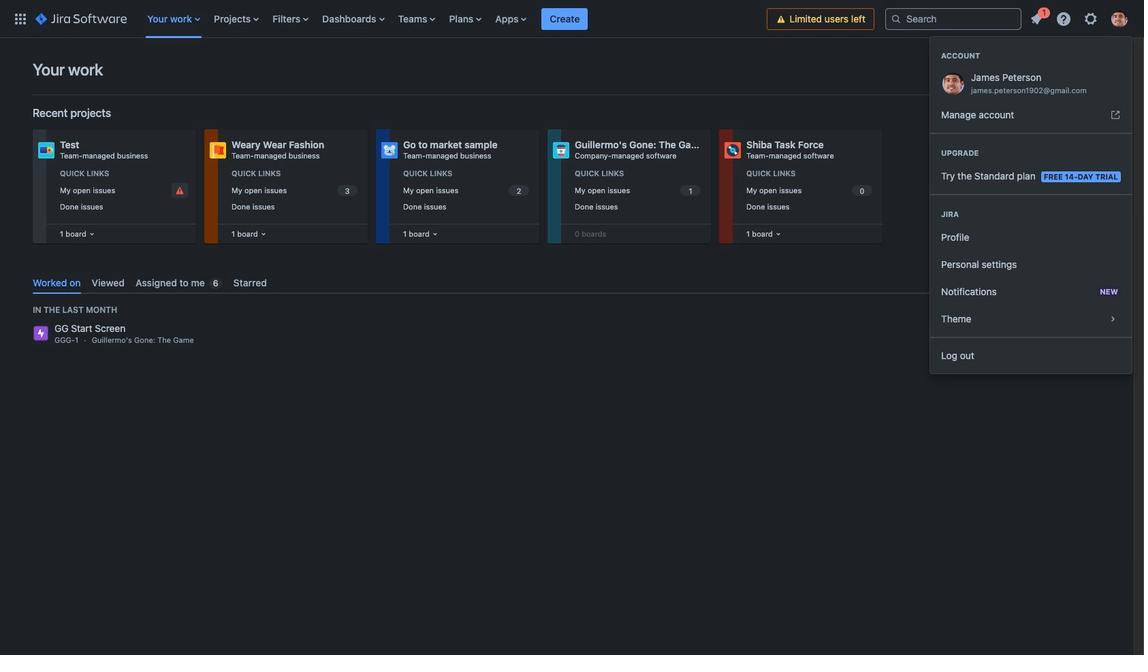 Task type: locate. For each thing, give the bounding box(es) containing it.
search image
[[891, 13, 902, 24]]

1 heading from the top
[[930, 50, 1132, 61]]

jira software image
[[35, 11, 127, 27], [35, 11, 127, 27]]

primary element
[[8, 0, 767, 38]]

banner
[[0, 0, 1144, 374]]

heading
[[930, 50, 1132, 61], [930, 148, 1132, 159], [930, 209, 1132, 220]]

2 board image from the left
[[258, 229, 269, 240]]

list
[[140, 0, 767, 38], [930, 5, 1136, 374]]

2 vertical spatial heading
[[930, 209, 1132, 220]]

1 horizontal spatial board image
[[258, 229, 269, 240]]

2 heading from the top
[[930, 148, 1132, 159]]

0 horizontal spatial board image
[[86, 229, 97, 240]]

2 horizontal spatial board image
[[430, 229, 441, 240]]

1 vertical spatial heading
[[930, 148, 1132, 159]]

0 vertical spatial heading
[[930, 50, 1132, 61]]

list item
[[542, 0, 588, 38], [1024, 5, 1050, 30]]

tab list
[[27, 272, 1101, 294]]

board image
[[86, 229, 97, 240], [258, 229, 269, 240], [430, 229, 441, 240]]

1 horizontal spatial list item
[[1024, 5, 1050, 30]]

None search field
[[885, 8, 1022, 30]]

group
[[930, 37, 1132, 133], [930, 133, 1132, 194]]



Task type: vqa. For each thing, say whether or not it's contained in the screenshot.
tab list
yes



Task type: describe. For each thing, give the bounding box(es) containing it.
0 horizontal spatial list
[[140, 0, 767, 38]]

1 group from the top
[[930, 37, 1132, 133]]

help image
[[1056, 11, 1072, 27]]

Search field
[[885, 8, 1022, 30]]

board image
[[773, 229, 784, 240]]

appswitcher icon image
[[12, 11, 29, 27]]

0 horizontal spatial list item
[[542, 0, 588, 38]]

2 group from the top
[[930, 133, 1132, 194]]

your profile and settings image
[[1112, 11, 1128, 27]]

list item inside list
[[1024, 5, 1050, 30]]

3 board image from the left
[[430, 229, 441, 240]]

notifications image
[[1028, 11, 1045, 27]]

1 horizontal spatial list
[[930, 5, 1136, 374]]

1 board image from the left
[[86, 229, 97, 240]]

3 heading from the top
[[930, 209, 1132, 220]]

heading for 2nd group
[[930, 148, 1132, 159]]

settings image
[[1083, 11, 1099, 27]]

heading for first group
[[930, 50, 1132, 61]]



